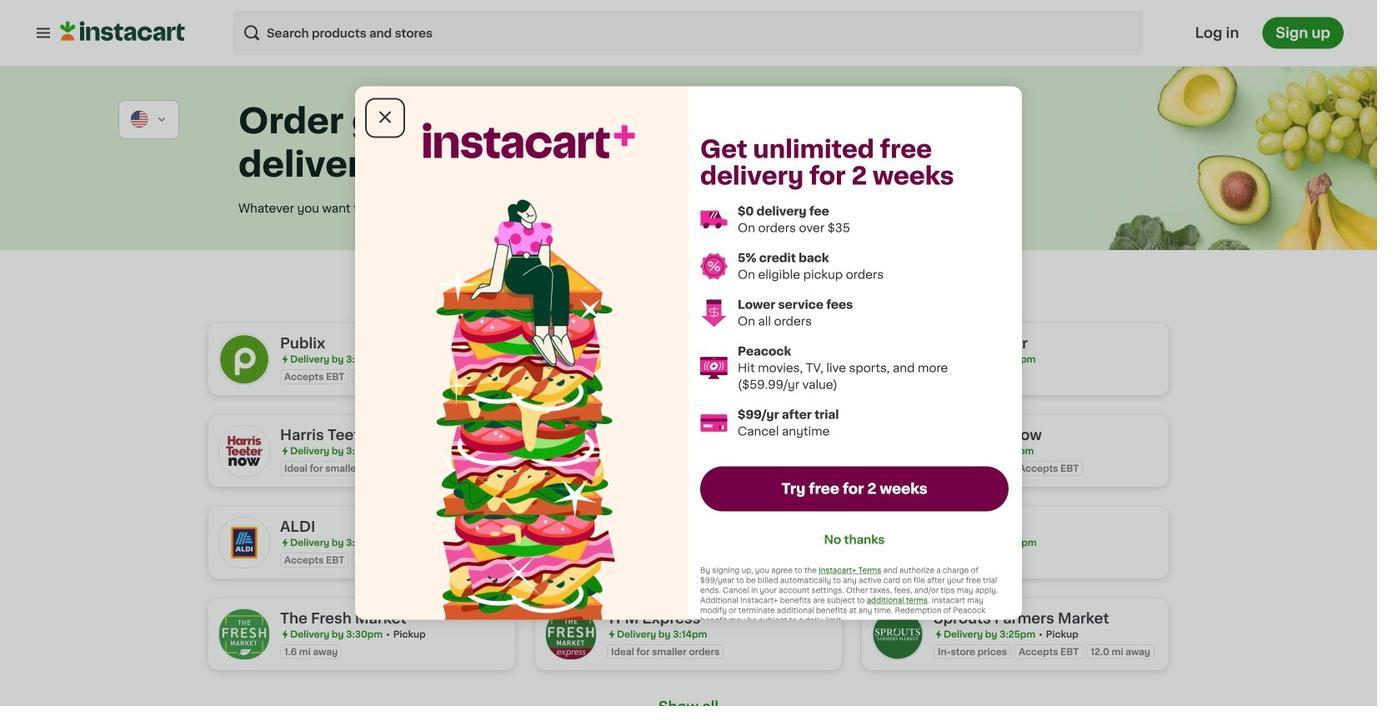 Task type: vqa. For each thing, say whether or not it's contained in the screenshot.
'Program.' to the right
no



Task type: describe. For each thing, give the bounding box(es) containing it.
costco image
[[872, 517, 924, 569]]

harris teeter delivery now image
[[218, 425, 270, 477]]

aldi express image
[[545, 517, 597, 569]]

food lion image
[[545, 425, 597, 477]]

aldi image
[[218, 517, 270, 569]]

united states element
[[129, 109, 150, 130]]

food lion now image
[[872, 425, 924, 477]]

quick picks by publix image
[[545, 334, 597, 385]]

the fresh market image
[[218, 609, 270, 660]]

open main menu image
[[33, 23, 53, 43]]



Task type: locate. For each thing, give the bounding box(es) containing it.
sprouts farmers market image
[[872, 609, 924, 660]]

publix image
[[218, 334, 270, 385]]

harris teeter image
[[872, 334, 924, 385]]

get unlimited free delivery for 2 weeks dialog
[[355, 86, 1022, 633]]

tfm express image
[[545, 609, 597, 660]]

instacart home image
[[60, 21, 185, 41]]



